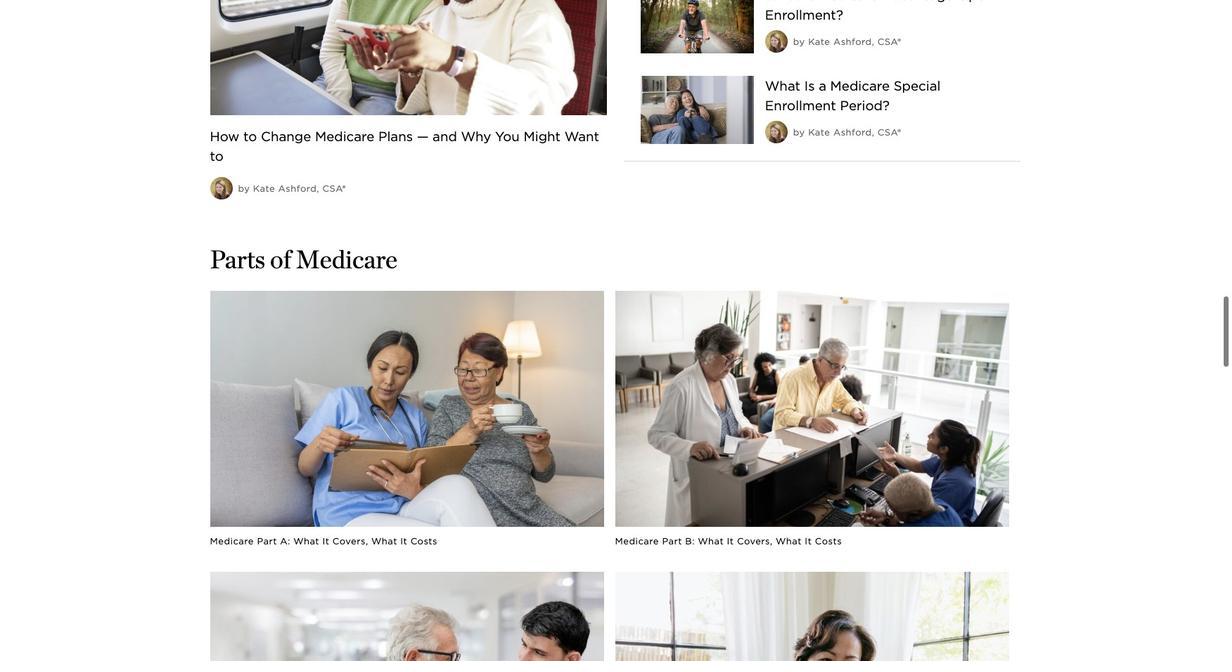 Task type: locate. For each thing, give the bounding box(es) containing it.
is up enrollment?
[[805, 0, 815, 3]]

covers, inside medicare part a: what it covers, what it costs link
[[333, 537, 368, 547]]

ashford,
[[834, 37, 875, 47], [834, 127, 875, 138], [278, 184, 319, 194]]

kate ashford, csa® link down 'period?'
[[808, 127, 902, 138]]

1 horizontal spatial to
[[243, 129, 257, 144]]

by kate ashford, csa® down change
[[238, 184, 346, 194]]

is for a
[[805, 78, 815, 94]]

is left a
[[805, 78, 815, 94]]

by kate ashford, csa®
[[793, 37, 902, 47], [793, 127, 902, 138], [238, 184, 346, 194]]

might
[[524, 129, 561, 144]]

0 vertical spatial kate
[[808, 37, 830, 47]]

1 horizontal spatial costs
[[815, 537, 842, 547]]

covers, for b:
[[737, 537, 773, 547]]

2 is from the top
[[805, 78, 815, 94]]

2 vertical spatial by
[[238, 184, 250, 194]]

part
[[257, 537, 277, 547], [662, 537, 682, 547]]

1 vertical spatial kate
[[808, 127, 830, 138]]

4 it from the left
[[805, 537, 812, 547]]

1 vertical spatial by
[[793, 127, 805, 138]]

costs for medicare part b: what it covers, what it costs
[[815, 537, 842, 547]]

by kate ashford, csa® for enrollment?
[[793, 37, 902, 47]]

period?
[[840, 98, 890, 113]]

0 vertical spatial by kate ashford, csa®
[[793, 37, 902, 47]]

medicare part a: what it covers, what it costs
[[210, 537, 438, 547]]

kate ashford, csa®'s profile picture image down enrollment at the top right
[[765, 121, 788, 144]]

by for what is a medicare special enrollment period?
[[793, 127, 805, 138]]

0 horizontal spatial covers,
[[333, 537, 368, 547]]

why
[[461, 129, 491, 144]]

want
[[565, 129, 599, 144]]

by kate ashford, csa® for enrollment
[[793, 127, 902, 138]]

to down how
[[210, 148, 224, 164]]

by down enrollment?
[[793, 37, 805, 47]]

advantage
[[882, 0, 954, 3]]

is inside what is medicare advantage open enrollment?
[[805, 0, 815, 3]]

1 vertical spatial csa®
[[878, 127, 902, 138]]

what
[[765, 0, 801, 3], [765, 78, 801, 94], [293, 537, 319, 547], [371, 537, 397, 547], [698, 537, 724, 547], [776, 537, 802, 547]]

costs
[[411, 537, 438, 547], [815, 537, 842, 547]]

kate ashford, csa® link down what is medicare advantage open enrollment?
[[808, 37, 902, 47]]

part left the 'a:'
[[257, 537, 277, 547]]

kate down enrollment at the top right
[[808, 127, 830, 138]]

ashford, for enrollment
[[834, 127, 875, 138]]

by down enrollment at the top right
[[793, 127, 805, 138]]

1 vertical spatial is
[[805, 78, 815, 94]]

3 it from the left
[[727, 537, 734, 547]]

kate down enrollment?
[[808, 37, 830, 47]]

0 vertical spatial is
[[805, 0, 815, 3]]

ashford, down change
[[278, 184, 319, 194]]

kate ashford, csa®'s profile picture image down how
[[210, 177, 232, 200]]

0 horizontal spatial part
[[257, 537, 277, 547]]

medicare up enrollment?
[[819, 0, 878, 3]]

to
[[243, 129, 257, 144], [210, 148, 224, 164]]

ashford, down what is medicare advantage open enrollment?
[[834, 37, 875, 47]]

special
[[894, 78, 941, 94]]

kate ashford, csa® link down change
[[253, 184, 346, 194]]

parts
[[210, 244, 265, 275]]

1 is from the top
[[805, 0, 815, 3]]

2 costs from the left
[[815, 537, 842, 547]]

it
[[323, 537, 330, 547], [400, 537, 407, 547], [727, 537, 734, 547], [805, 537, 812, 547]]

2 vertical spatial kate ashford, csa®'s profile picture image
[[210, 177, 232, 200]]

what is medicare advantage open enrollment? link
[[765, 0, 1004, 25]]

part left the b:
[[662, 537, 682, 547]]

covers,
[[333, 537, 368, 547], [737, 537, 773, 547]]

kate ashford, csa® link for enrollment?
[[808, 37, 902, 47]]

2 vertical spatial csa®
[[322, 184, 346, 194]]

1 it from the left
[[323, 537, 330, 547]]

2 covers, from the left
[[737, 537, 773, 547]]

1 part from the left
[[257, 537, 277, 547]]

2 vertical spatial ashford,
[[278, 184, 319, 194]]

medicare part a: what it covers, what it costs image
[[210, 291, 604, 528]]

0 horizontal spatial costs
[[411, 537, 438, 547]]

0 vertical spatial csa®
[[878, 37, 902, 47]]

0 vertical spatial ashford,
[[834, 37, 875, 47]]

kate
[[808, 37, 830, 47], [808, 127, 830, 138], [253, 184, 275, 194]]

how to change medicare plans — and why you might want to link
[[210, 126, 607, 166]]

covers, right the 'a:'
[[333, 537, 368, 547]]

ashford, down 'period?'
[[834, 127, 875, 138]]

0 horizontal spatial to
[[210, 148, 224, 164]]

by
[[793, 37, 805, 47], [793, 127, 805, 138], [238, 184, 250, 194]]

by down how
[[238, 184, 250, 194]]

kate ashford, csa® link for enrollment
[[808, 127, 902, 138]]

ashford, for enrollment?
[[834, 37, 875, 47]]

kate for enrollment?
[[808, 37, 830, 47]]

is
[[805, 0, 815, 3], [805, 78, 815, 94]]

1 vertical spatial kate ashford, csa®'s profile picture image
[[765, 121, 788, 144]]

medicare up 'period?'
[[831, 78, 890, 94]]

medicare
[[819, 0, 878, 3], [831, 78, 890, 94], [315, 129, 374, 144], [296, 244, 398, 275], [210, 537, 254, 547], [615, 537, 659, 547]]

0 vertical spatial kate ashford, csa®'s profile picture image
[[765, 30, 788, 53]]

1 vertical spatial by kate ashford, csa®
[[793, 127, 902, 138]]

covers, for a:
[[333, 537, 368, 547]]

2 part from the left
[[662, 537, 682, 547]]

part for a:
[[257, 537, 277, 547]]

covers, inside medicare part b: what it covers, what it costs link
[[737, 537, 773, 547]]

2 vertical spatial kate
[[253, 184, 275, 194]]

of
[[270, 244, 291, 275]]

what is medicare part b? image
[[615, 291, 1009, 528]]

how
[[210, 129, 239, 144]]

1 costs from the left
[[411, 537, 438, 547]]

kate ashford, csa®'s profile picture image for what is medicare advantage open enrollment?
[[765, 30, 788, 53]]

2 vertical spatial kate ashford, csa® link
[[253, 184, 346, 194]]

is inside what is a medicare special enrollment period?
[[805, 78, 815, 94]]

kate ashford, csa®'s profile picture image down enrollment?
[[765, 30, 788, 53]]

medicare left the plans
[[315, 129, 374, 144]]

1 covers, from the left
[[333, 537, 368, 547]]

kate ashford, csa®'s profile picture image
[[765, 30, 788, 53], [765, 121, 788, 144], [210, 177, 232, 200]]

how to change medicare plans — and why you might want to
[[210, 129, 599, 164]]

kate down change
[[253, 184, 275, 194]]

what is medicare advantage plan image
[[210, 573, 604, 662]]

to right how
[[243, 129, 257, 144]]

by kate ashford, csa® down what is medicare advantage open enrollment?
[[793, 37, 902, 47]]

csa®
[[878, 37, 902, 47], [878, 127, 902, 138], [322, 184, 346, 194]]

by kate ashford, csa® down 'period?'
[[793, 127, 902, 138]]

1 horizontal spatial covers,
[[737, 537, 773, 547]]

1 horizontal spatial part
[[662, 537, 682, 547]]

0 vertical spatial kate ashford, csa® link
[[808, 37, 902, 47]]

kate ashford, csa® link
[[808, 37, 902, 47], [808, 127, 902, 138], [253, 184, 346, 194]]

medicare inside what is medicare advantage open enrollment?
[[819, 0, 878, 3]]

is for medicare
[[805, 0, 815, 3]]

covers, right the b:
[[737, 537, 773, 547]]

1 vertical spatial ashford,
[[834, 127, 875, 138]]

0 vertical spatial by
[[793, 37, 805, 47]]

and
[[433, 129, 457, 144]]

kate for enrollment
[[808, 127, 830, 138]]

2 vertical spatial by kate ashford, csa®
[[238, 184, 346, 194]]

1 vertical spatial kate ashford, csa® link
[[808, 127, 902, 138]]



Task type: describe. For each thing, give the bounding box(es) containing it.
what is a medicare special enrollment period? link
[[765, 76, 1004, 115]]

what inside what is a medicare special enrollment period?
[[765, 78, 801, 94]]

change
[[261, 129, 311, 144]]

enrollment?
[[765, 7, 843, 23]]

gettyimages 1184631116.jpg medicare/what is medicare part d image
[[615, 573, 1009, 662]]

medicare left the 'a:'
[[210, 537, 254, 547]]

medicare part b: what it covers, what it costs link
[[615, 535, 842, 548]]

—
[[417, 129, 429, 144]]

b:
[[685, 537, 695, 547]]

open
[[958, 0, 993, 3]]

2 it from the left
[[400, 537, 407, 547]]

what is medicare advantage open enrollment?
[[765, 0, 993, 23]]

medicare left the b:
[[615, 537, 659, 547]]

costs for medicare part a: what it covers, what it costs
[[411, 537, 438, 547]]

csa® for advantage
[[878, 37, 902, 47]]

medicare part a: what it covers, what it costs link
[[210, 535, 438, 548]]

medicare inside what is a medicare special enrollment period?
[[831, 78, 890, 94]]

what inside what is medicare advantage open enrollment?
[[765, 0, 801, 3]]

medicare inside how to change medicare plans — and why you might want to
[[315, 129, 374, 144]]

a:
[[280, 537, 290, 547]]

csa® for medicare
[[878, 127, 902, 138]]

1 vertical spatial to
[[210, 148, 224, 164]]

part for b:
[[662, 537, 682, 547]]

enrollment
[[765, 98, 836, 113]]

you
[[495, 129, 520, 144]]

medicare part b: what it covers, what it costs
[[615, 537, 842, 547]]

kate ashford, csa®'s profile picture image for what is a medicare special enrollment period?
[[765, 121, 788, 144]]

medicare right of at top
[[296, 244, 398, 275]]

a
[[819, 78, 827, 94]]

0 vertical spatial to
[[243, 129, 257, 144]]

by for what is medicare advantage open enrollment?
[[793, 37, 805, 47]]

plans
[[378, 129, 413, 144]]

parts of medicare
[[210, 244, 398, 275]]

what is a medicare special enrollment period?
[[765, 78, 941, 113]]



Task type: vqa. For each thing, say whether or not it's contained in the screenshot.
college
no



